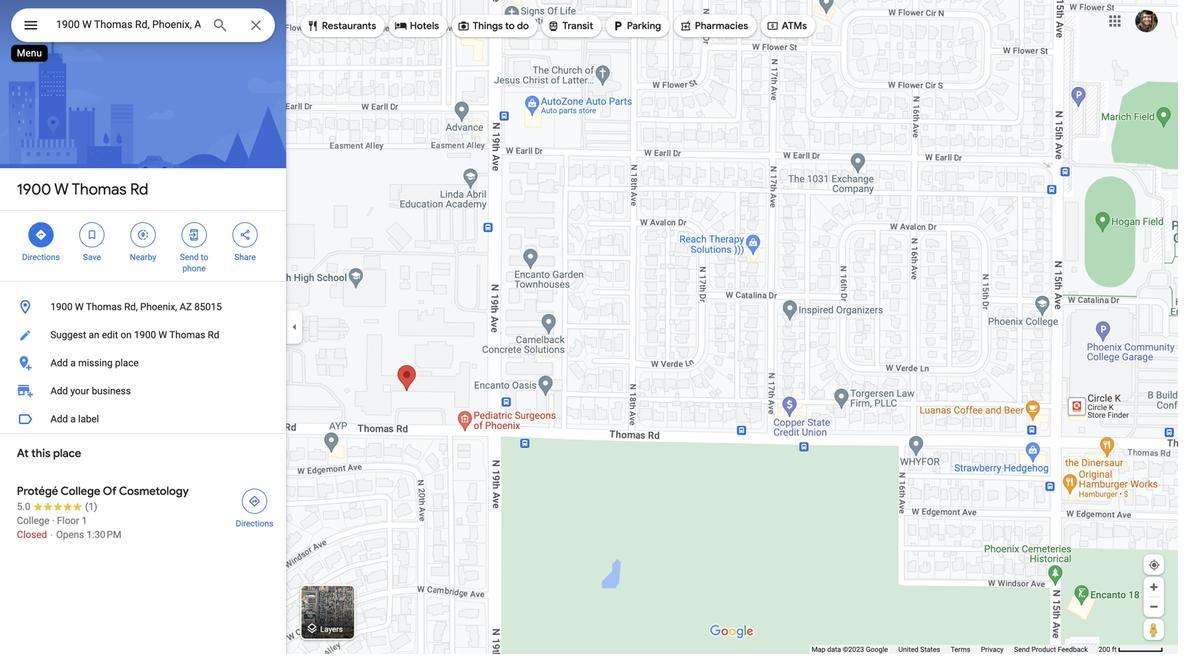 Task type: describe. For each thing, give the bounding box(es) containing it.
1 horizontal spatial college
[[61, 484, 100, 499]]

directions button
[[227, 485, 282, 530]]


[[307, 18, 319, 34]]

collapse side panel image
[[287, 320, 302, 335]]

actions for 1900 w thomas rd region
[[0, 211, 286, 281]]

layers
[[320, 625, 343, 634]]

add your business link
[[0, 377, 286, 405]]

share
[[235, 253, 256, 262]]

suggest
[[51, 329, 86, 341]]

1900 w thomas rd main content
[[0, 0, 286, 654]]

states
[[921, 646, 941, 654]]

phone
[[183, 264, 206, 274]]

az
[[180, 301, 192, 313]]


[[22, 15, 39, 35]]

phoenix,
[[140, 301, 177, 313]]

do
[[517, 20, 529, 32]]


[[547, 18, 560, 34]]

nearby
[[130, 253, 156, 262]]


[[612, 18, 624, 34]]

transit
[[563, 20, 593, 32]]

w inside button
[[159, 329, 167, 341]]

of
[[103, 484, 117, 499]]

1900 w thomas rd, phoenix, az 85015
[[51, 301, 222, 313]]

1
[[82, 515, 87, 527]]

privacy
[[981, 646, 1004, 654]]

(1)
[[85, 501, 97, 513]]

5.0 stars 1 reviews image
[[17, 500, 97, 514]]

show your location image
[[1148, 559, 1161, 572]]

label
[[78, 414, 99, 425]]

zoom in image
[[1149, 582, 1160, 593]]

 button
[[11, 8, 51, 45]]

floor
[[57, 515, 79, 527]]

hotels
[[410, 20, 439, 32]]

protégé
[[17, 484, 58, 499]]

this
[[31, 446, 51, 461]]

 pharmacies
[[680, 18, 748, 34]]


[[767, 18, 779, 34]]

things
[[473, 20, 503, 32]]

a for label
[[70, 414, 76, 425]]

send to phone
[[180, 253, 208, 274]]

suggest an edit on 1900 w thomas rd
[[51, 329, 219, 341]]

add a missing place
[[51, 357, 139, 369]]

google
[[866, 646, 888, 654]]

 search field
[[11, 8, 275, 45]]

on
[[121, 329, 132, 341]]

1900 for 1900 w thomas rd, phoenix, az 85015
[[51, 301, 73, 313]]

pharmacies
[[695, 20, 748, 32]]

closed
[[17, 529, 47, 541]]

directions image
[[248, 495, 261, 508]]


[[188, 227, 200, 243]]

 atms
[[767, 18, 807, 34]]

suggest an edit on 1900 w thomas rd button
[[0, 321, 286, 349]]

1900 w thomas rd
[[17, 180, 148, 199]]

united
[[899, 646, 919, 654]]


[[457, 18, 470, 34]]

terms
[[951, 646, 971, 654]]


[[35, 227, 47, 243]]

place inside button
[[115, 357, 139, 369]]

protégé college of cosmetology
[[17, 484, 189, 499]]

1900 for 1900 w thomas rd
[[17, 180, 51, 199]]

product
[[1032, 646, 1056, 654]]

united states button
[[899, 645, 941, 654]]

your
[[70, 385, 89, 397]]

 restaurants
[[307, 18, 376, 34]]

rd,
[[124, 301, 138, 313]]

college inside college · floor 1 closed ⋅ opens 1:30 pm
[[17, 515, 50, 527]]

1:30 pm
[[87, 529, 122, 541]]

5.0
[[17, 501, 30, 513]]



Task type: vqa. For each thing, say whether or not it's contained in the screenshot.
protégé
yes



Task type: locate. For each thing, give the bounding box(es) containing it.
add a label button
[[0, 405, 286, 434]]

0 horizontal spatial send
[[180, 253, 199, 262]]

opens
[[56, 529, 84, 541]]

directions
[[22, 253, 60, 262], [236, 519, 274, 529]]

send up phone
[[180, 253, 199, 262]]

feedback
[[1058, 646, 1088, 654]]

rd up 
[[130, 180, 148, 199]]

add
[[51, 357, 68, 369], [51, 385, 68, 397], [51, 414, 68, 425]]

1900 inside 1900 w thomas rd, phoenix, az 85015 button
[[51, 301, 73, 313]]

privacy button
[[981, 645, 1004, 654]]

zoom out image
[[1149, 602, 1160, 612]]

add for add a label
[[51, 414, 68, 425]]

place
[[115, 357, 139, 369], [53, 446, 81, 461]]

2 vertical spatial w
[[159, 329, 167, 341]]


[[680, 18, 692, 34]]

at
[[17, 446, 29, 461]]


[[395, 18, 407, 34]]

85015
[[194, 301, 222, 313]]

footer inside google maps element
[[812, 645, 1099, 654]]

1 vertical spatial 1900
[[51, 301, 73, 313]]

·
[[52, 515, 55, 527]]

1 horizontal spatial send
[[1014, 646, 1030, 654]]

1900 up 
[[17, 180, 51, 199]]

 transit
[[547, 18, 593, 34]]

w for 1900 w thomas rd
[[54, 180, 69, 199]]

©2023
[[843, 646, 864, 654]]

a for missing
[[70, 357, 76, 369]]

1 vertical spatial thomas
[[86, 301, 122, 313]]

0 horizontal spatial rd
[[130, 180, 148, 199]]

2 horizontal spatial w
[[159, 329, 167, 341]]

directions inside button
[[236, 519, 274, 529]]

college up closed
[[17, 515, 50, 527]]

send product feedback button
[[1014, 645, 1088, 654]]

 parking
[[612, 18, 661, 34]]

cosmetology
[[119, 484, 189, 499]]

add your business
[[51, 385, 131, 397]]

1900 W Thomas Rd, Phoenix, AZ 85015 field
[[11, 8, 275, 42]]

a
[[70, 357, 76, 369], [70, 414, 76, 425]]

add a missing place button
[[0, 349, 286, 377]]

to inside ' things to do'
[[505, 20, 515, 32]]

directions inside actions for 1900 w thomas rd region
[[22, 253, 60, 262]]

1900 w thomas rd, phoenix, az 85015 button
[[0, 293, 286, 321]]

college · floor 1 closed ⋅ opens 1:30 pm
[[17, 515, 122, 541]]

⋅
[[49, 529, 54, 541]]

atms
[[782, 20, 807, 32]]

college
[[61, 484, 100, 499], [17, 515, 50, 527]]

directions down directions image at the left bottom of the page
[[236, 519, 274, 529]]

rd down 85015
[[208, 329, 219, 341]]

add for add your business
[[51, 385, 68, 397]]

0 vertical spatial add
[[51, 357, 68, 369]]

to up phone
[[201, 253, 208, 262]]

1 vertical spatial add
[[51, 385, 68, 397]]

1 horizontal spatial place
[[115, 357, 139, 369]]

map
[[812, 646, 826, 654]]

restaurants
[[322, 20, 376, 32]]

0 vertical spatial place
[[115, 357, 139, 369]]

add a label
[[51, 414, 99, 425]]

w for 1900 w thomas rd, phoenix, az 85015
[[75, 301, 84, 313]]

none field inside '1900 w thomas rd, phoenix, az 85015' field
[[56, 16, 201, 33]]

show street view coverage image
[[1144, 619, 1164, 640]]

1 vertical spatial rd
[[208, 329, 219, 341]]

1 vertical spatial directions
[[236, 519, 274, 529]]

send for send to phone
[[180, 253, 199, 262]]

w
[[54, 180, 69, 199], [75, 301, 84, 313], [159, 329, 167, 341]]

0 vertical spatial a
[[70, 357, 76, 369]]

footer containing map data ©2023 google
[[812, 645, 1099, 654]]

1900 inside the suggest an edit on 1900 w thomas rd button
[[134, 329, 156, 341]]

1 vertical spatial a
[[70, 414, 76, 425]]

place right this
[[53, 446, 81, 461]]

a left 'missing'
[[70, 357, 76, 369]]

send
[[180, 253, 199, 262], [1014, 646, 1030, 654]]

ft
[[1112, 646, 1117, 654]]

rd inside button
[[208, 329, 219, 341]]

 hotels
[[395, 18, 439, 34]]

send inside send to phone
[[180, 253, 199, 262]]

to left do
[[505, 20, 515, 32]]

united states
[[899, 646, 941, 654]]

1900
[[17, 180, 51, 199], [51, 301, 73, 313], [134, 329, 156, 341]]

1900 up suggest
[[51, 301, 73, 313]]

0 horizontal spatial directions
[[22, 253, 60, 262]]

thomas left rd, on the top left of page
[[86, 301, 122, 313]]

send left "product"
[[1014, 646, 1030, 654]]

0 vertical spatial rd
[[130, 180, 148, 199]]

thomas for rd,
[[86, 301, 122, 313]]

1 horizontal spatial rd
[[208, 329, 219, 341]]

0 horizontal spatial place
[[53, 446, 81, 461]]

1 vertical spatial w
[[75, 301, 84, 313]]

0 horizontal spatial to
[[201, 253, 208, 262]]

data
[[828, 646, 841, 654]]

200 ft
[[1099, 646, 1117, 654]]

directions down 
[[22, 253, 60, 262]]

200
[[1099, 646, 1111, 654]]

at this place
[[17, 446, 81, 461]]

thomas for rd
[[72, 180, 127, 199]]

0 vertical spatial college
[[61, 484, 100, 499]]

1 add from the top
[[51, 357, 68, 369]]

1 vertical spatial to
[[201, 253, 208, 262]]

0 horizontal spatial college
[[17, 515, 50, 527]]

send inside button
[[1014, 646, 1030, 654]]

add down suggest
[[51, 357, 68, 369]]

thomas up 
[[72, 180, 127, 199]]

google maps element
[[0, 0, 1178, 654]]

1 horizontal spatial to
[[505, 20, 515, 32]]

1 horizontal spatial directions
[[236, 519, 274, 529]]

2 add from the top
[[51, 385, 68, 397]]

w inside button
[[75, 301, 84, 313]]

google account: giulia masi  
(giulia.masi@adept.ai) image
[[1136, 10, 1158, 32]]

college up (1)
[[61, 484, 100, 499]]

map data ©2023 google
[[812, 646, 888, 654]]

place down on
[[115, 357, 139, 369]]

1 vertical spatial send
[[1014, 646, 1030, 654]]

save
[[83, 253, 101, 262]]

0 vertical spatial 1900
[[17, 180, 51, 199]]

2 vertical spatial add
[[51, 414, 68, 425]]


[[239, 227, 252, 243]]

thomas down az
[[170, 329, 205, 341]]

1 vertical spatial college
[[17, 515, 50, 527]]

0 horizontal spatial w
[[54, 180, 69, 199]]

add for add a missing place
[[51, 357, 68, 369]]


[[86, 227, 98, 243]]

to inside send to phone
[[201, 253, 208, 262]]

0 vertical spatial directions
[[22, 253, 60, 262]]

2 vertical spatial 1900
[[134, 329, 156, 341]]

0 vertical spatial thomas
[[72, 180, 127, 199]]

terms button
[[951, 645, 971, 654]]

2 vertical spatial thomas
[[170, 329, 205, 341]]

thomas inside button
[[170, 329, 205, 341]]

0 vertical spatial to
[[505, 20, 515, 32]]

add left label
[[51, 414, 68, 425]]

send product feedback
[[1014, 646, 1088, 654]]

1 a from the top
[[70, 357, 76, 369]]

1 vertical spatial place
[[53, 446, 81, 461]]

footer
[[812, 645, 1099, 654]]

3 add from the top
[[51, 414, 68, 425]]

 things to do
[[457, 18, 529, 34]]

an
[[89, 329, 99, 341]]

thomas inside button
[[86, 301, 122, 313]]

2 a from the top
[[70, 414, 76, 425]]

parking
[[627, 20, 661, 32]]

0 vertical spatial w
[[54, 180, 69, 199]]

None field
[[56, 16, 201, 33]]

add left your
[[51, 385, 68, 397]]


[[137, 227, 149, 243]]

send for send product feedback
[[1014, 646, 1030, 654]]

missing
[[78, 357, 113, 369]]

1900 right on
[[134, 329, 156, 341]]

to
[[505, 20, 515, 32], [201, 253, 208, 262]]

1 horizontal spatial w
[[75, 301, 84, 313]]

200 ft button
[[1099, 646, 1164, 654]]

a left label
[[70, 414, 76, 425]]

edit
[[102, 329, 118, 341]]

business
[[92, 385, 131, 397]]

0 vertical spatial send
[[180, 253, 199, 262]]



